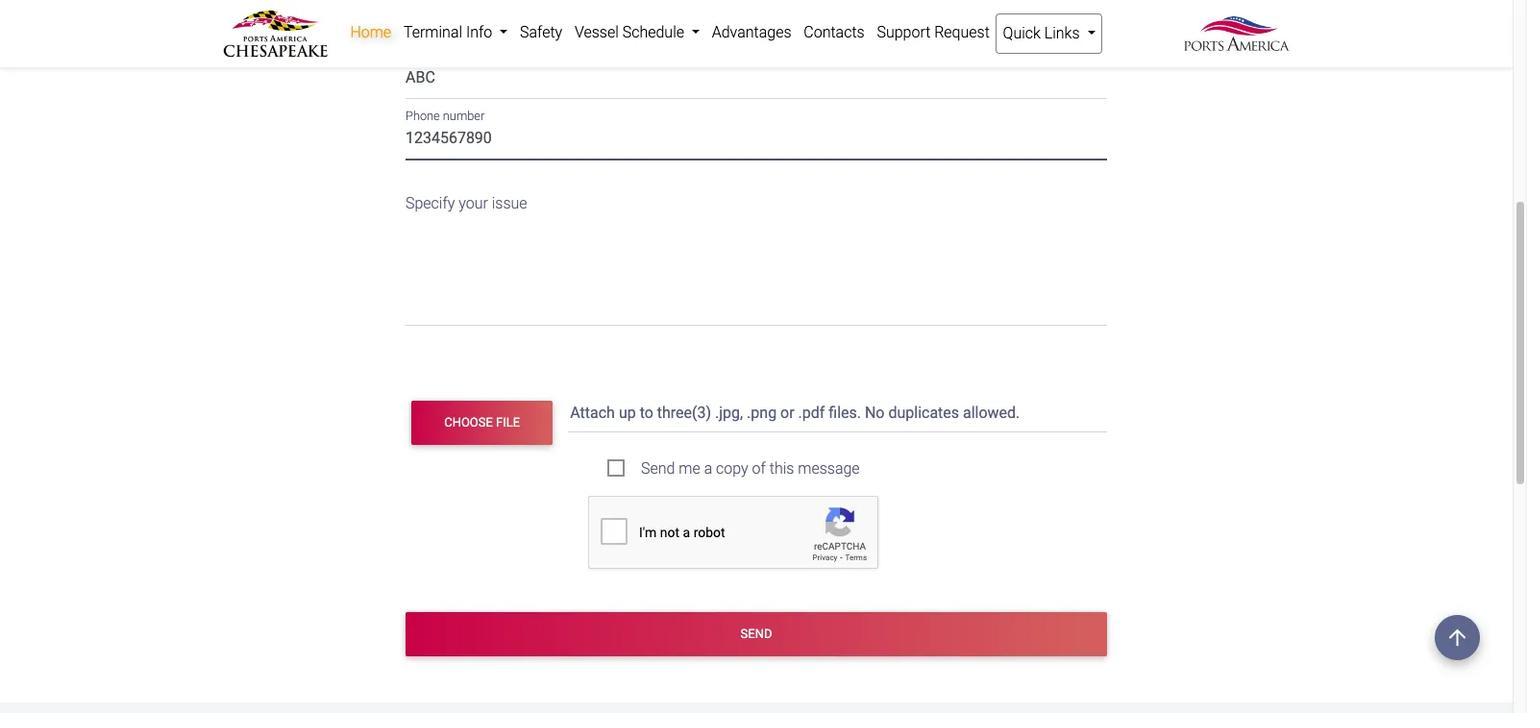 Task type: vqa. For each thing, say whether or not it's contained in the screenshot.
Safety
yes



Task type: describe. For each thing, give the bounding box(es) containing it.
choose file
[[444, 415, 520, 430]]

quick links link
[[996, 13, 1102, 54]]

schedule
[[623, 23, 684, 41]]

your
[[459, 194, 488, 213]]

send
[[741, 627, 772, 641]]

send button
[[406, 612, 1107, 657]]

me
[[679, 459, 701, 478]]

send
[[641, 459, 675, 478]]

links
[[1045, 24, 1080, 42]]

specify your issue
[[406, 194, 527, 213]]

send me a copy of this message
[[641, 459, 860, 478]]

vessel schedule
[[575, 23, 688, 41]]

vessel
[[575, 23, 619, 41]]

advantages
[[712, 23, 792, 41]]

go to top image
[[1435, 615, 1480, 660]]

file
[[496, 415, 520, 430]]

this
[[770, 459, 794, 478]]

home
[[350, 23, 391, 41]]

Phone number text field
[[406, 122, 1107, 159]]

request
[[934, 23, 990, 41]]

message
[[798, 459, 860, 478]]

issue
[[492, 194, 527, 213]]

number
[[443, 108, 485, 123]]

phone number
[[406, 108, 485, 123]]

Attach up to three(3) .jpg, .png or .pdf files. No duplicates allowed. text field
[[568, 395, 1111, 432]]

terminal
[[404, 23, 462, 41]]

vessel schedule link
[[569, 13, 706, 52]]

of
[[752, 459, 766, 478]]



Task type: locate. For each thing, give the bounding box(es) containing it.
safety
[[520, 23, 562, 41]]

quick links
[[1003, 24, 1084, 42]]

specify
[[406, 194, 455, 213]]

terminal info
[[404, 23, 496, 41]]

quick
[[1003, 24, 1041, 42]]

safety link
[[514, 13, 569, 52]]

support
[[877, 23, 931, 41]]

support request
[[877, 23, 990, 41]]

contacts
[[804, 23, 865, 41]]

home link
[[344, 13, 397, 52]]

contacts link
[[798, 13, 871, 52]]

copy
[[716, 459, 749, 478]]

Specify your issue text field
[[406, 182, 1107, 326]]

info
[[466, 23, 492, 41]]

support request link
[[871, 13, 996, 52]]

None text field
[[406, 62, 1107, 99]]

choose
[[444, 415, 493, 430]]

a
[[704, 459, 712, 478]]

None text field
[[406, 2, 1107, 39]]

advantages link
[[706, 13, 798, 52]]

terminal info link
[[397, 13, 514, 52]]

phone
[[406, 108, 440, 123]]



